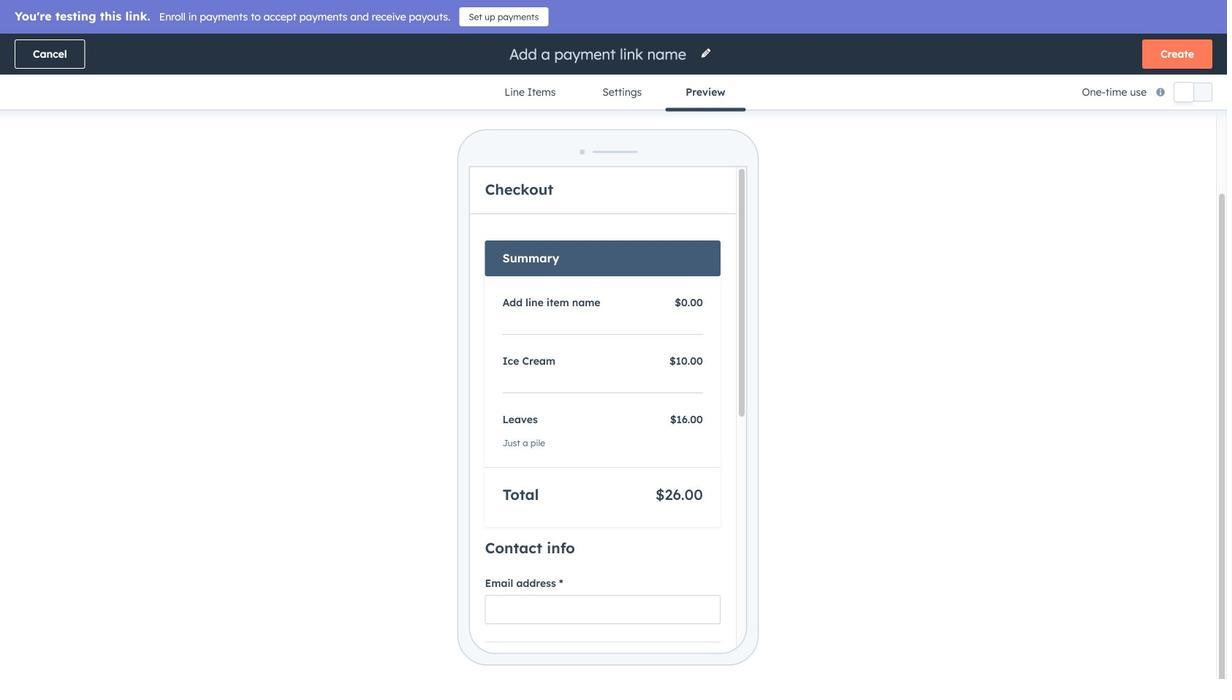 Task type: locate. For each thing, give the bounding box(es) containing it.
pagination navigation
[[496, 288, 629, 307]]

2 column header from the left
[[229, 184, 345, 216]]

column header
[[36, 184, 229, 216], [229, 184, 345, 216], [820, 184, 1003, 216], [1003, 184, 1076, 216], [1076, 184, 1192, 216]]

1 column header from the left
[[36, 184, 229, 216]]

4 column header from the left
[[1003, 184, 1076, 216]]

5 column header from the left
[[1076, 184, 1192, 216]]

navigation
[[481, 75, 746, 111]]

dialog
[[0, 0, 1227, 679]]



Task type: describe. For each thing, give the bounding box(es) containing it.
navigation inside page section element
[[481, 75, 746, 111]]

Add a payment link name field
[[508, 44, 692, 64]]

Search search field
[[35, 140, 327, 169]]

3 column header from the left
[[820, 184, 1003, 216]]

page section element
[[0, 34, 1227, 111]]



Task type: vqa. For each thing, say whether or not it's contained in the screenshot.
navigation
yes



